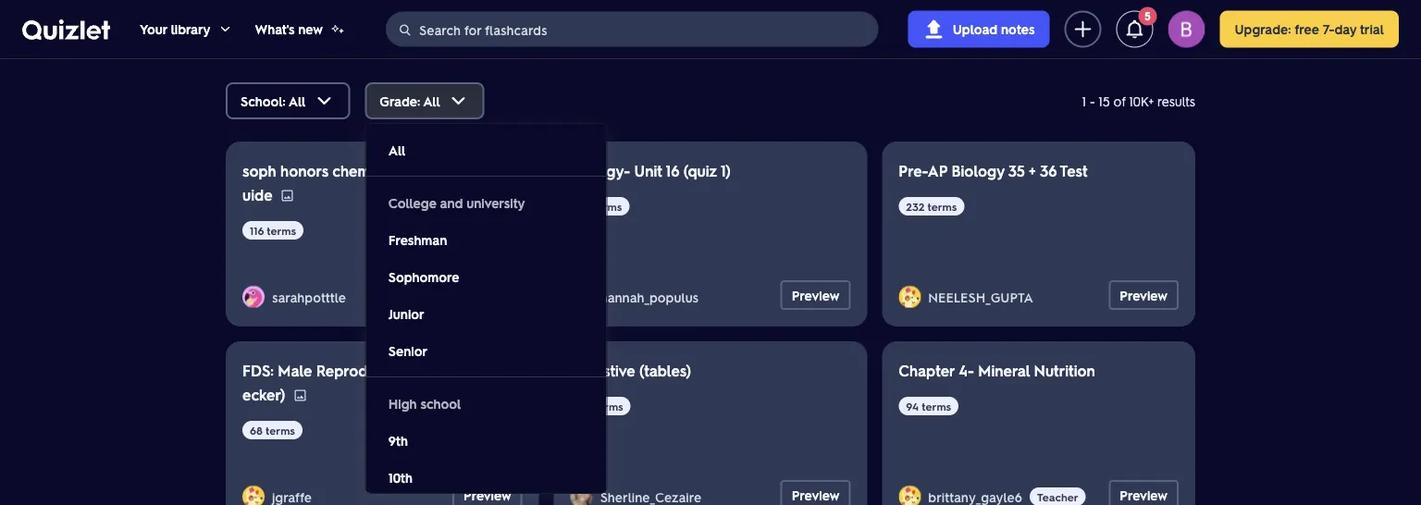 Task type: locate. For each thing, give the bounding box(es) containing it.
caret down image right school: all
[[313, 90, 335, 112]]

midyear
[[404, 161, 460, 180]]

0 horizontal spatial caret down image
[[218, 22, 233, 37]]

terms
[[593, 199, 622, 213], [928, 199, 958, 213], [267, 223, 296, 237], [594, 399, 624, 413], [922, 399, 952, 413], [266, 423, 295, 437]]

profile picture image left 'jgraffe'
[[243, 486, 265, 505]]

senior link
[[366, 332, 607, 369]]

reproductive
[[316, 361, 410, 380]]

biology
[[952, 161, 1005, 180]]

preview button for digestive (tables)
[[781, 480, 851, 505]]

116 terms
[[250, 223, 296, 237]]

sherline_cezaire
[[600, 489, 702, 505]]

search image
[[398, 23, 413, 37]]

results
[[1158, 93, 1196, 109]]

free
[[1295, 21, 1320, 37]]

day
[[1335, 21, 1357, 37]]

27 terms
[[578, 199, 622, 213]]

senior
[[388, 343, 427, 359]]

5 button
[[1117, 7, 1158, 48]]

caret down image right library
[[218, 22, 233, 37]]

all right school:
[[289, 93, 306, 109]]

profile picture image for sarahpotttle
[[243, 286, 265, 308]]

solutions
[[402, 26, 456, 43]]

profile picture image for neelesh_gupta
[[899, 286, 921, 308]]

terms right 24 at the left bottom
[[594, 399, 624, 413]]

(quiz
[[684, 161, 717, 180]]

None search field
[[386, 12, 879, 47]]

caret down image
[[218, 22, 233, 37], [313, 90, 335, 112]]

2 horizontal spatial all
[[423, 93, 440, 109]]

Search field
[[387, 12, 878, 47]]

0 vertical spatial image image
[[280, 188, 295, 203]]

school:
[[241, 93, 286, 109]]

unit
[[635, 161, 663, 180]]

all inside dropdown button
[[289, 93, 306, 109]]

preview button for chapter 4- mineral nutrition
[[1109, 480, 1179, 505]]

profile picture image right "5"
[[1169, 11, 1206, 48]]

textbook
[[342, 26, 398, 43]]

preview
[[792, 287, 840, 304], [1120, 287, 1168, 304], [464, 487, 512, 504], [792, 487, 840, 504], [1120, 487, 1168, 504]]

honors
[[281, 161, 329, 180]]

image image down male
[[293, 388, 308, 403]]

mineral
[[979, 361, 1031, 380]]

Search text field
[[419, 12, 874, 47]]

caret down image
[[448, 90, 470, 112]]

tab list
[[211, 16, 1211, 53]]

0 vertical spatial caret down image
[[218, 22, 233, 37]]

all left caret down image
[[423, 93, 440, 109]]

68
[[250, 423, 263, 437]]

neelesh_gupta
[[929, 289, 1034, 305]]

profile picture image for jgraffe
[[243, 486, 265, 505]]

all inside popup button
[[423, 93, 440, 109]]

all up chemistry
[[388, 142, 405, 158]]

terms for chapter
[[922, 399, 952, 413]]

1 vertical spatial image image
[[293, 388, 308, 403]]

terms right the 116
[[267, 223, 296, 237]]

expert
[[486, 26, 526, 43]]

all
[[289, 93, 306, 109], [423, 93, 440, 109], [388, 142, 405, 158]]

digestive (tables)
[[571, 361, 692, 380]]

grade:
[[380, 93, 420, 109]]

image image
[[280, 188, 295, 203], [293, 388, 308, 403]]

uide
[[243, 185, 273, 204]]

digestive (tables) link
[[571, 361, 692, 380]]

36
[[1040, 161, 1057, 180]]

preview button
[[781, 280, 851, 310], [1109, 280, 1179, 310], [453, 480, 523, 505], [781, 480, 851, 505], [1109, 480, 1179, 505]]

biology- unit 16 (quiz 1) link
[[571, 161, 731, 180]]

pre-ap biology 35 + 36 test
[[899, 161, 1088, 180]]

flashcard sets
[[226, 26, 313, 43]]

10k+
[[1130, 93, 1154, 109]]

1 - 15 of 10k+ results
[[1083, 93, 1196, 109]]

terms right 27
[[593, 199, 622, 213]]

1 vertical spatial caret down image
[[313, 90, 335, 112]]

grade menu
[[366, 124, 607, 505]]

all inside button
[[388, 142, 405, 158]]

study
[[464, 161, 502, 180]]

terms right 232
[[928, 199, 958, 213]]

profile picture image left sarahpotttle
[[243, 286, 265, 308]]

of
[[1114, 93, 1126, 109]]

preview button for pre-ap biology 35 + 36 test
[[1109, 280, 1179, 310]]

all button
[[366, 131, 607, 168]]

1 quizlet image from the top
[[22, 19, 110, 40]]

profile picture image left the neelesh_gupta
[[899, 286, 921, 308]]

94 terms
[[907, 399, 952, 413]]

your library button
[[140, 0, 233, 58]]

chapter 4- mineral nutrition
[[899, 361, 1096, 380]]

pathology
[[414, 361, 484, 380]]

10th
[[388, 469, 412, 486]]

1 horizontal spatial caret down image
[[313, 90, 335, 112]]

sarahpotttle link
[[272, 289, 354, 305]]

upload image
[[924, 18, 946, 40]]

notes
[[1002, 21, 1035, 37]]

0 horizontal spatial all
[[289, 93, 306, 109]]

1 horizontal spatial all
[[388, 142, 405, 158]]

school: all
[[241, 93, 306, 109]]

quizlet image
[[22, 19, 110, 40], [22, 19, 110, 40]]

your
[[140, 21, 167, 37]]

profile picture image left sherline_cezaire on the left
[[571, 486, 593, 505]]

school: all button
[[226, 82, 350, 119]]

flashcard
[[226, 26, 285, 43]]

sparkle image
[[331, 22, 345, 37]]

profile picture image
[[1169, 11, 1206, 48], [243, 286, 265, 308], [899, 286, 921, 308], [243, 486, 265, 505], [571, 486, 593, 505], [899, 486, 921, 505]]

terms right 94
[[922, 399, 952, 413]]

terms right 68
[[266, 423, 295, 437]]

freshman link
[[366, 221, 607, 258]]

image image right uide
[[280, 188, 295, 203]]

ap
[[928, 161, 948, 180]]

image image for honors
[[280, 188, 295, 203]]

profile picture image for sherline_cezaire
[[571, 486, 593, 505]]

232
[[907, 199, 925, 213]]

+
[[1030, 161, 1037, 180]]

profile picture image left brittany_gayle6
[[899, 486, 921, 505]]

preview for pre-ap biology 35 + 36 test
[[1120, 287, 1168, 304]]



Task type: vqa. For each thing, say whether or not it's contained in the screenshot.
East
no



Task type: describe. For each thing, give the bounding box(es) containing it.
neelesh_gupta link
[[929, 289, 1041, 305]]

what's new
[[255, 21, 323, 37]]

sets
[[288, 26, 313, 43]]

caret down image inside 'school: all' dropdown button
[[313, 90, 335, 112]]

preview for digestive (tables)
[[792, 487, 840, 504]]

jgraffe link
[[272, 489, 319, 505]]

9th
[[388, 432, 408, 449]]

expert q&a link
[[486, 16, 558, 53]]

flashcard sets link
[[226, 16, 313, 53]]

nutrition
[[1035, 361, 1096, 380]]

terms for biology-
[[593, 199, 622, 213]]

digestive
[[571, 361, 636, 380]]

new
[[298, 21, 323, 37]]

caret down image inside your library button
[[218, 22, 233, 37]]

fds:
[[243, 361, 274, 380]]

image image for male
[[293, 388, 308, 403]]

pre-ap biology 35 + 36 test link
[[899, 161, 1088, 180]]

upgrade: free 7-day trial
[[1235, 21, 1385, 37]]

preview button for biology- unit 16 (quiz 1)
[[781, 280, 851, 310]]

232 terms
[[907, 199, 958, 213]]

freshman
[[388, 231, 447, 248]]

all for grade: all
[[423, 93, 440, 109]]

textbook solutions
[[342, 26, 456, 43]]

ecker)
[[243, 385, 285, 404]]

hannah_populus
[[600, 289, 699, 305]]

soph honors chemistry midyear study g uide
[[243, 161, 515, 204]]

terms for digestive
[[594, 399, 624, 413]]

10th link
[[366, 459, 607, 496]]

24 terms
[[578, 399, 624, 413]]

(hab
[[488, 361, 522, 380]]

biology-
[[571, 161, 631, 180]]

all for school: all
[[289, 93, 306, 109]]

7-
[[1323, 21, 1335, 37]]

create image
[[1072, 18, 1095, 40]]

what's
[[255, 21, 295, 37]]

-
[[1091, 93, 1096, 109]]

sherline_cezaire link
[[600, 489, 709, 505]]

soph
[[243, 161, 277, 180]]

upload
[[953, 21, 998, 37]]

upload notes button
[[909, 11, 1050, 48]]

(tables)
[[640, 361, 692, 380]]

male
[[278, 361, 312, 380]]

9th link
[[366, 422, 607, 459]]

preview for chapter 4- mineral nutrition
[[1120, 487, 1168, 504]]

teacher
[[1038, 490, 1079, 504]]

brittany_gayle6 link
[[929, 489, 1030, 505]]

trial
[[1361, 21, 1385, 37]]

116
[[250, 223, 264, 237]]

68 terms
[[250, 423, 295, 437]]

q&a
[[529, 26, 558, 43]]

soph honors chemistry midyear study g uide link
[[243, 161, 515, 204]]

jgraffe
[[272, 489, 312, 505]]

hannah_populus link
[[600, 289, 706, 305]]

preview for biology- unit 16 (quiz 1)
[[792, 287, 840, 304]]

grade: all button
[[365, 82, 485, 119]]

library
[[171, 21, 211, 37]]

terms for pre-
[[928, 199, 958, 213]]

1)
[[721, 161, 731, 180]]

brittany_gayle6
[[929, 489, 1023, 505]]

junior link
[[366, 295, 607, 332]]

upgrade:
[[1235, 21, 1292, 37]]

your library
[[140, 21, 211, 37]]

expert q&a
[[486, 26, 558, 43]]

94
[[907, 399, 919, 413]]

27
[[578, 199, 590, 213]]

grade: all
[[380, 93, 440, 109]]

fds: male reproductive pathology (hab ecker) link
[[243, 361, 522, 404]]

sophomore link
[[366, 258, 607, 295]]

sophomore
[[388, 268, 459, 285]]

sarahpotttle
[[272, 289, 346, 305]]

16
[[666, 161, 680, 180]]

textbook solutions link
[[342, 16, 456, 53]]

what's new link
[[255, 0, 345, 58]]

junior
[[388, 305, 424, 322]]

chemistry
[[333, 161, 400, 180]]

upload notes
[[953, 21, 1035, 37]]

2 quizlet image from the top
[[22, 19, 110, 40]]

bell image
[[1124, 18, 1146, 40]]

35
[[1009, 161, 1025, 180]]

test
[[1060, 161, 1088, 180]]

15
[[1099, 93, 1111, 109]]

pre-
[[899, 161, 928, 180]]

5
[[1145, 10, 1151, 22]]

24
[[578, 399, 591, 413]]

1
[[1083, 93, 1087, 109]]

chapter
[[899, 361, 955, 380]]

tab list containing flashcard sets
[[211, 16, 1211, 53]]



